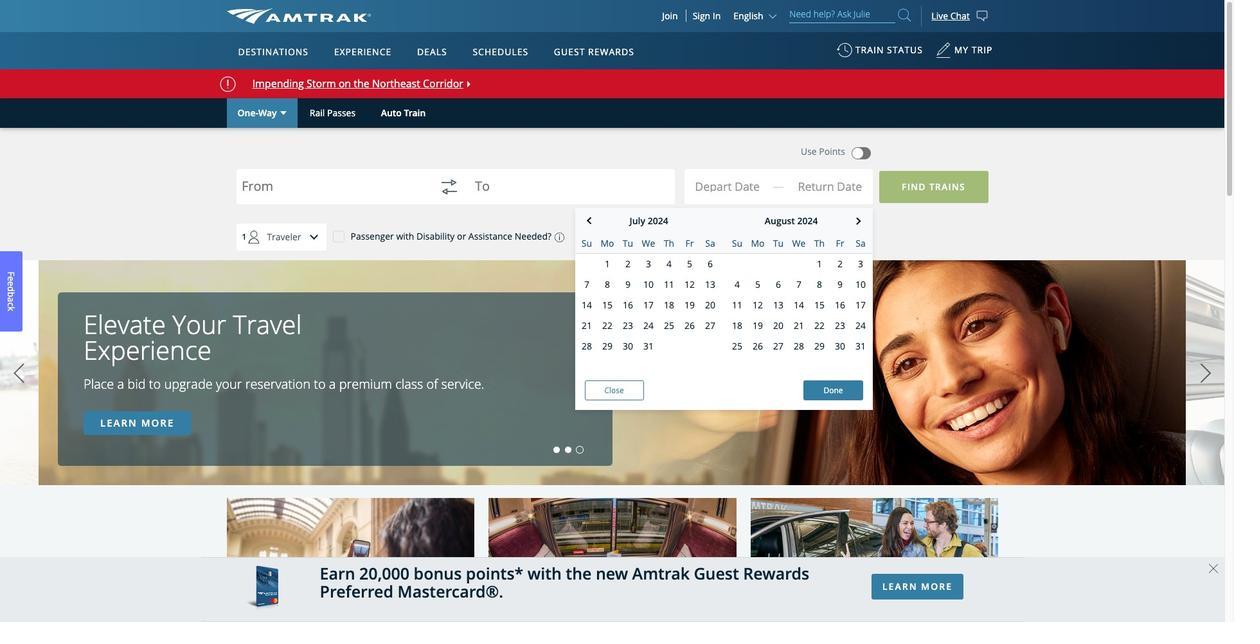 Task type: vqa. For each thing, say whether or not it's contained in the screenshot.


Task type: describe. For each thing, give the bounding box(es) containing it.
Passenger with Disability or Assistance Needed? checkbox
[[333, 230, 344, 242]]

bid
[[127, 375, 146, 393]]

1 31 from the left
[[643, 340, 654, 352]]

of
[[427, 375, 438, 393]]

row containing 4
[[721, 274, 873, 295]]

1 horizontal spatial 26
[[753, 340, 763, 352]]

rail passes
[[310, 107, 356, 119]]

sign in
[[693, 10, 721, 22]]

new
[[596, 562, 628, 584]]

1 vertical spatial 12
[[753, 299, 763, 311]]

next image
[[1196, 357, 1216, 389]]

0 horizontal spatial with
[[396, 230, 414, 242]]

add trip
[[710, 230, 745, 242]]

rail passes button
[[297, 98, 368, 128]]

Please enter your search item search field
[[790, 6, 896, 23]]

place a bid to upgrade your reservation to a premium class of service.
[[84, 375, 484, 393]]

0 vertical spatial 18
[[664, 299, 674, 311]]

0 horizontal spatial 25
[[664, 319, 674, 332]]

none field from
[[241, 172, 423, 213]]

fr for 12
[[686, 237, 694, 249]]

experience button
[[329, 34, 397, 70]]

guest inside popup button
[[554, 46, 585, 58]]

To text field
[[475, 180, 657, 197]]

learn more link
[[872, 574, 964, 599]]

passenger with disability or assistance needed?
[[351, 230, 552, 242]]

elevate your travel experience
[[84, 307, 302, 368]]

rewards inside earn 20,000 bonus points* with the new amtrak guest rewards preferred mastercard®.
[[743, 562, 809, 584]]

add trip button
[[666, 224, 771, 249]]

class
[[395, 375, 423, 393]]

assistance
[[469, 230, 512, 242]]

return date button
[[787, 173, 873, 205]]

guest inside earn 20,000 bonus points* with the new amtrak guest rewards preferred mastercard®.
[[694, 562, 739, 584]]

return
[[798, 178, 834, 194]]

row containing 21
[[575, 316, 721, 336]]

status
[[887, 44, 923, 56]]

july 2024
[[630, 215, 668, 227]]

th column header for 11
[[659, 234, 679, 253]]

1 17 from the left
[[643, 299, 654, 311]]

1 grid from the left
[[575, 234, 721, 379]]

guest rewards button
[[549, 34, 640, 70]]

train status link
[[837, 38, 923, 69]]

traveler
[[267, 231, 301, 243]]

earn
[[320, 562, 355, 584]]

2 22 from the left
[[814, 319, 825, 332]]

0 vertical spatial the
[[354, 76, 369, 91]]

f
[[5, 271, 17, 276]]

we for 10
[[642, 237, 655, 249]]

tu column header for 6
[[768, 234, 789, 253]]

schedules
[[473, 46, 528, 58]]

sa column header for 10
[[850, 234, 871, 253]]

august 2024
[[765, 215, 818, 227]]

impending
[[252, 76, 304, 91]]

live chat
[[932, 9, 970, 22]]

traveler button
[[236, 224, 327, 251]]

needed?
[[515, 230, 552, 242]]

one-
[[238, 107, 258, 119]]

train
[[404, 107, 426, 119]]

2 to from the left
[[314, 375, 326, 393]]

1 23 from the left
[[623, 319, 633, 332]]

1 28 from the left
[[582, 340, 592, 352]]

sign in button
[[693, 10, 721, 22]]

1 vertical spatial 13
[[773, 299, 784, 311]]

more
[[921, 580, 953, 592]]

2 8 from the left
[[817, 278, 822, 291]]

1 vertical spatial 20
[[773, 319, 784, 332]]

1 21 from the left
[[582, 319, 592, 332]]

deals button
[[412, 34, 452, 70]]

fr column header for 12
[[679, 234, 700, 253]]

close button
[[585, 381, 644, 401]]

join
[[662, 10, 678, 22]]

elevate
[[84, 307, 166, 342]]

0 horizontal spatial 4
[[667, 258, 672, 270]]

2 for 8
[[838, 258, 843, 270]]

premium
[[339, 375, 392, 393]]

1 10 from the left
[[643, 278, 654, 291]]

th column header for 8
[[809, 234, 830, 253]]

bonus
[[414, 562, 462, 584]]

search icon image
[[898, 6, 911, 24]]

0 horizontal spatial 27
[[705, 319, 715, 332]]

1 15 from the left
[[602, 299, 613, 311]]

service.
[[441, 375, 484, 393]]

your
[[216, 375, 242, 393]]

points*
[[466, 562, 523, 584]]

learn
[[883, 580, 918, 592]]

1 22 from the left
[[602, 319, 613, 332]]

2024 for july 2024
[[648, 215, 668, 227]]

auto train
[[381, 107, 426, 119]]

2024 for august 2024
[[797, 215, 818, 227]]

1 e from the top
[[5, 276, 17, 281]]

done button
[[804, 381, 863, 401]]

none field to
[[475, 172, 657, 213]]

trip
[[729, 230, 745, 242]]

row containing 25
[[721, 336, 873, 357]]

amtrak
[[632, 562, 690, 584]]

train
[[855, 44, 884, 56]]

switch departure and arrival stations. image
[[434, 172, 465, 202]]

or
[[457, 230, 466, 242]]

deals
[[417, 46, 447, 58]]

in
[[713, 10, 721, 22]]

sa for 10
[[856, 237, 866, 249]]

join button
[[655, 10, 686, 22]]

su column header for 4
[[727, 234, 748, 253]]

mastercard®.
[[398, 581, 503, 602]]

1 to from the left
[[149, 375, 161, 393]]

passenger
[[351, 230, 394, 242]]

next month image
[[854, 218, 861, 224]]

auto train link
[[368, 98, 439, 128]]

my
[[954, 44, 969, 56]]

on
[[339, 76, 351, 91]]

learn more link
[[84, 411, 191, 435]]

tu for 6
[[773, 237, 784, 249]]

20,000
[[359, 562, 410, 584]]

points
[[819, 145, 845, 157]]

guest rewards
[[554, 46, 634, 58]]

live chat button
[[921, 0, 998, 32]]

slide 1 tab
[[554, 447, 560, 453]]

1 9 from the left
[[625, 278, 631, 291]]

amtrak guest rewards preferred mastercard image
[[246, 566, 278, 614]]

the inside earn 20,000 bonus points* with the new amtrak guest rewards preferred mastercard®.
[[566, 562, 592, 584]]

b
[[5, 292, 17, 297]]

row containing 18
[[721, 316, 873, 336]]

2 31 from the left
[[856, 340, 866, 352]]

august
[[765, 215, 795, 227]]

1 for 10
[[605, 258, 610, 270]]

passes
[[327, 107, 356, 119]]

earn 20,000 bonus points* with the new amtrak guest rewards preferred mastercard®.
[[320, 562, 809, 602]]

disability
[[417, 230, 455, 242]]

reservation
[[245, 375, 311, 393]]

mo for 5
[[751, 237, 765, 249]]

train status
[[855, 44, 923, 56]]

way
[[258, 107, 277, 119]]

1 horizontal spatial 25
[[732, 340, 742, 352]]

use
[[801, 145, 817, 157]]

place
[[84, 375, 114, 393]]

2 e from the top
[[5, 281, 17, 286]]

with inside earn 20,000 bonus points* with the new amtrak guest rewards preferred mastercard®.
[[528, 562, 562, 584]]

upgrade
[[164, 375, 213, 393]]

6 inside row
[[776, 278, 781, 291]]

previous month image
[[587, 218, 594, 224]]

choose a slide to display tab list
[[0, 447, 586, 453]]

learn more
[[883, 580, 953, 592]]

storm
[[307, 76, 336, 91]]

rail
[[310, 107, 325, 119]]

auto
[[381, 107, 402, 119]]

done
[[824, 385, 843, 396]]



Task type: locate. For each thing, give the bounding box(es) containing it.
30
[[623, 340, 633, 352], [835, 340, 845, 352]]

1 sa column header from the left
[[700, 234, 721, 253]]

tu column header down august on the right top of page
[[768, 234, 789, 253]]

0 horizontal spatial guest
[[554, 46, 585, 58]]

1 3 from the left
[[646, 258, 651, 270]]

mo column header for 5
[[748, 234, 768, 253]]

rewards inside the guest rewards popup button
[[588, 46, 634, 58]]

2 1 from the left
[[817, 258, 822, 270]]

1 su from the left
[[582, 237, 592, 249]]

fr column header down return date "button" at the right
[[830, 234, 850, 253]]

5 down plus icon
[[687, 258, 692, 270]]

mo column header right the more information about accessible travel requests. image
[[597, 234, 618, 253]]

schedules link
[[468, 32, 534, 69]]

su
[[582, 237, 592, 249], [732, 237, 743, 249]]

1 horizontal spatial tu column header
[[768, 234, 789, 253]]

3 down the next month icon
[[858, 258, 863, 270]]

my trip button
[[936, 38, 993, 69]]

date
[[837, 178, 862, 194]]

select caret image
[[280, 112, 286, 115]]

2 2024 from the left
[[797, 215, 818, 227]]

1 2 from the left
[[625, 258, 631, 270]]

1 tu column header from the left
[[618, 234, 638, 253]]

2 23 from the left
[[835, 319, 845, 332]]

mo right trip
[[751, 237, 765, 249]]

0 horizontal spatial 1
[[605, 258, 610, 270]]

learn
[[100, 417, 137, 429]]

2 fr from the left
[[836, 237, 844, 249]]

2024 right august on the right top of page
[[797, 215, 818, 227]]

0 horizontal spatial sa
[[705, 237, 715, 249]]

impending storm on the northeast corridor
[[252, 76, 463, 91]]

0 horizontal spatial 26
[[685, 319, 695, 332]]

one-way button
[[227, 98, 297, 128]]

1 horizontal spatial th
[[814, 237, 825, 249]]

su column header
[[577, 234, 597, 253], [727, 234, 748, 253]]

su for 4
[[732, 237, 743, 249]]

close
[[605, 385, 624, 396]]

18
[[664, 299, 674, 311], [732, 319, 742, 332]]

0 horizontal spatial 15
[[602, 299, 613, 311]]

1 8 from the left
[[605, 278, 610, 291]]

0 horizontal spatial 7
[[584, 278, 589, 291]]

1 mo column header from the left
[[597, 234, 618, 253]]

0 horizontal spatial 10
[[643, 278, 654, 291]]

0 horizontal spatial 29
[[602, 340, 613, 352]]

5 inside row
[[755, 278, 760, 291]]

experience up the bid
[[84, 332, 211, 368]]

banner containing live chat
[[0, 0, 1225, 297]]

row containing 7
[[575, 274, 721, 295]]

1 horizontal spatial 23
[[835, 319, 845, 332]]

0 horizontal spatial 23
[[623, 319, 633, 332]]

0 horizontal spatial sa column header
[[700, 234, 721, 253]]

28 up close 'button'
[[582, 340, 592, 352]]

to right reservation on the bottom of the page
[[314, 375, 326, 393]]

1 vertical spatial guest
[[694, 562, 739, 584]]

26
[[685, 319, 695, 332], [753, 340, 763, 352]]

tu
[[623, 237, 633, 249], [773, 237, 784, 249]]

to right the bid
[[149, 375, 161, 393]]

the
[[354, 76, 369, 91], [566, 562, 592, 584]]

31
[[643, 340, 654, 352], [856, 340, 866, 352]]

tu down the july
[[623, 237, 633, 249]]

d
[[5, 286, 17, 292]]

0 horizontal spatial experience
[[84, 332, 211, 368]]

1 th from the left
[[664, 237, 674, 249]]

1 vertical spatial rewards
[[743, 562, 809, 584]]

14
[[582, 299, 592, 311], [794, 299, 804, 311]]

use points
[[801, 145, 845, 157]]

25
[[664, 319, 674, 332], [732, 340, 742, 352]]

0 vertical spatial 25
[[664, 319, 674, 332]]

1 29 from the left
[[602, 340, 613, 352]]

th column header down "august 2024"
[[809, 234, 830, 253]]

we column header for 10
[[638, 234, 659, 253]]

None field
[[241, 172, 423, 213], [475, 172, 657, 213], [697, 172, 786, 204], [697, 172, 786, 204]]

th for 8
[[814, 237, 825, 249]]

13
[[705, 278, 715, 291], [773, 299, 784, 311]]

0 vertical spatial 27
[[705, 319, 715, 332]]

1 we column header from the left
[[638, 234, 659, 253]]

we column header down july 2024
[[638, 234, 659, 253]]

2 28 from the left
[[794, 340, 804, 352]]

1 mo from the left
[[601, 237, 614, 249]]

1 vertical spatial 18
[[732, 319, 742, 332]]

a up k
[[5, 297, 17, 302]]

15
[[602, 299, 613, 311], [814, 299, 825, 311]]

sa column header left trip
[[700, 234, 721, 253]]

fr column header left add
[[679, 234, 700, 253]]

1 horizontal spatial a
[[117, 375, 124, 393]]

0 vertical spatial 12
[[685, 278, 695, 291]]

2 mo from the left
[[751, 237, 765, 249]]

2024 right the july
[[648, 215, 668, 227]]

1 th column header from the left
[[659, 234, 679, 253]]

1 horizontal spatial 2024
[[797, 215, 818, 227]]

slide 2 tab
[[565, 447, 572, 453]]

1 horizontal spatial rewards
[[743, 562, 809, 584]]

banner
[[0, 0, 1225, 297]]

2 tu column header from the left
[[768, 234, 789, 253]]

mo column header right trip
[[748, 234, 768, 253]]

0 horizontal spatial 20
[[705, 299, 715, 311]]

3 for 9
[[858, 258, 863, 270]]

2 th from the left
[[814, 237, 825, 249]]

0 horizontal spatial the
[[354, 76, 369, 91]]

1 vertical spatial 5
[[755, 278, 760, 291]]

30 up done
[[835, 340, 845, 352]]

1 we from the left
[[642, 237, 655, 249]]

e down f
[[5, 281, 17, 286]]

0 horizontal spatial rewards
[[588, 46, 634, 58]]

31 up close 'button'
[[643, 340, 654, 352]]

su for 7
[[582, 237, 592, 249]]

0 vertical spatial guest
[[554, 46, 585, 58]]

f e e d b a c k
[[5, 271, 17, 311]]

0 vertical spatial 20
[[705, 299, 715, 311]]

add
[[710, 230, 726, 242]]

fr column header
[[679, 234, 700, 253], [830, 234, 850, 253]]

0 horizontal spatial 24
[[643, 319, 654, 332]]

th column header left plus icon
[[659, 234, 679, 253]]

0 horizontal spatial 21
[[582, 319, 592, 332]]

1 horizontal spatial we column header
[[789, 234, 809, 253]]

24
[[643, 319, 654, 332], [856, 319, 866, 332]]

row containing 28
[[575, 336, 721, 357]]

we column header
[[638, 234, 659, 253], [789, 234, 809, 253]]

0 vertical spatial with
[[396, 230, 414, 242]]

0 horizontal spatial 3
[[646, 258, 651, 270]]

1 horizontal spatial 31
[[856, 340, 866, 352]]

application
[[274, 107, 583, 287]]

30 up close
[[623, 340, 633, 352]]

0 horizontal spatial fr
[[686, 237, 694, 249]]

su column header right add
[[727, 234, 748, 253]]

6 down add trip button
[[708, 258, 713, 270]]

2024
[[648, 215, 668, 227], [797, 215, 818, 227]]

1 horizontal spatial to
[[314, 375, 326, 393]]

1 horizontal spatial 4
[[735, 278, 740, 291]]

1 horizontal spatial 29
[[814, 340, 825, 352]]

fr down return date "button" at the right
[[836, 237, 844, 249]]

1 vertical spatial 4
[[735, 278, 740, 291]]

2 we column header from the left
[[789, 234, 809, 253]]

rewards
[[588, 46, 634, 58], [743, 562, 809, 584]]

2 su from the left
[[732, 237, 743, 249]]

3
[[646, 258, 651, 270], [858, 258, 863, 270]]

1 tu from the left
[[623, 237, 633, 249]]

experience inside popup button
[[334, 46, 392, 58]]

2 we from the left
[[792, 237, 806, 249]]

2 9 from the left
[[838, 278, 843, 291]]

experience
[[334, 46, 392, 58], [84, 332, 211, 368]]

1 14 from the left
[[582, 299, 592, 311]]

su column header for 7
[[577, 234, 597, 253]]

1 fr column header from the left
[[679, 234, 700, 253]]

0 horizontal spatial 18
[[664, 299, 674, 311]]

19
[[685, 299, 695, 311], [753, 319, 763, 332]]

1 2024 from the left
[[648, 215, 668, 227]]

row containing 11
[[721, 295, 873, 316]]

application inside banner
[[274, 107, 583, 287]]

passenger image
[[241, 224, 267, 250]]

1 horizontal spatial experience
[[334, 46, 392, 58]]

1 horizontal spatial guest
[[694, 562, 739, 584]]

mo
[[601, 237, 614, 249], [751, 237, 765, 249]]

mo column header for 8
[[597, 234, 618, 253]]

su down previous month icon at the top left of the page
[[582, 237, 592, 249]]

10 down july 2024
[[643, 278, 654, 291]]

tu column header down the july
[[618, 234, 638, 253]]

1 horizontal spatial tu
[[773, 237, 784, 249]]

live
[[932, 9, 948, 22]]

5
[[687, 258, 692, 270], [755, 278, 760, 291]]

2 mo column header from the left
[[748, 234, 768, 253]]

0 horizontal spatial 19
[[685, 299, 695, 311]]

1
[[605, 258, 610, 270], [817, 258, 822, 270]]

1 horizontal spatial mo column header
[[748, 234, 768, 253]]

2 grid from the left
[[721, 234, 873, 379]]

person snaps picture of chicago union station interior image
[[227, 480, 474, 622]]

0 vertical spatial experience
[[334, 46, 392, 58]]

0 horizontal spatial mo column header
[[597, 234, 618, 253]]

27
[[705, 319, 715, 332], [773, 340, 784, 352]]

4 down july 2024
[[667, 258, 672, 270]]

july
[[630, 215, 645, 227]]

1 vertical spatial the
[[566, 562, 592, 584]]

0 horizontal spatial tu
[[623, 237, 633, 249]]

1 horizontal spatial sa
[[856, 237, 866, 249]]

with left disability
[[396, 230, 414, 242]]

k
[[5, 306, 17, 311]]

0 vertical spatial 13
[[705, 278, 715, 291]]

0 horizontal spatial we column header
[[638, 234, 659, 253]]

a left the bid
[[117, 375, 124, 393]]

row containing 14
[[575, 295, 721, 316]]

tu column header
[[618, 234, 638, 253], [768, 234, 789, 253]]

1 vertical spatial 26
[[753, 340, 763, 352]]

1 horizontal spatial with
[[528, 562, 562, 584]]

0 horizontal spatial 9
[[625, 278, 631, 291]]

with right points*
[[528, 562, 562, 584]]

th left plus icon
[[664, 237, 674, 249]]

we down july 2024
[[642, 237, 655, 249]]

29
[[602, 340, 613, 352], [814, 340, 825, 352]]

22
[[602, 319, 613, 332], [814, 319, 825, 332]]

0 horizontal spatial 30
[[623, 340, 633, 352]]

4 down trip
[[735, 278, 740, 291]]

corridor
[[423, 76, 463, 91]]

0 vertical spatial 19
[[685, 299, 695, 311]]

0 vertical spatial 4
[[667, 258, 672, 270]]

0 horizontal spatial mo
[[601, 237, 614, 249]]

experience inside elevate your travel experience
[[84, 332, 211, 368]]

1 horizontal spatial 12
[[753, 299, 763, 311]]

1 vertical spatial with
[[528, 562, 562, 584]]

click to add the number travelers and discount types image
[[301, 224, 327, 250]]

trip
[[972, 44, 993, 56]]

1 sa from the left
[[705, 237, 715, 249]]

1 horizontal spatial 19
[[753, 319, 763, 332]]

1 horizontal spatial 20
[[773, 319, 784, 332]]

return date
[[798, 178, 862, 194]]

2 2 from the left
[[838, 258, 843, 270]]

the left new
[[566, 562, 592, 584]]

1 horizontal spatial 8
[[817, 278, 822, 291]]

sa for 13
[[705, 237, 715, 249]]

we down "august 2024"
[[792, 237, 806, 249]]

0 vertical spatial 11
[[664, 278, 674, 291]]

1 su column header from the left
[[577, 234, 597, 253]]

17
[[643, 299, 654, 311], [856, 299, 866, 311]]

a inside button
[[5, 297, 17, 302]]

0 horizontal spatial 31
[[643, 340, 654, 352]]

a left premium
[[329, 375, 336, 393]]

10 down the next month icon
[[856, 278, 866, 291]]

4
[[667, 258, 672, 270], [735, 278, 740, 291]]

row
[[575, 234, 721, 254], [721, 234, 873, 254], [575, 254, 721, 274], [721, 254, 873, 274], [575, 274, 721, 295], [721, 274, 873, 295], [575, 295, 721, 316], [721, 295, 873, 316], [575, 316, 721, 336], [721, 316, 873, 336], [575, 336, 721, 357], [721, 336, 873, 357], [575, 357, 721, 379], [721, 357, 873, 379]]

tu down august on the right top of page
[[773, 237, 784, 249]]

23
[[623, 319, 633, 332], [835, 319, 845, 332]]

su column header down previous month icon at the top left of the page
[[577, 234, 597, 253]]

1 vertical spatial 6
[[776, 278, 781, 291]]

1 vertical spatial 25
[[732, 340, 742, 352]]

1 horizontal spatial 18
[[732, 319, 742, 332]]

we column header down "august 2024"
[[789, 234, 809, 253]]

28 up done button
[[794, 340, 804, 352]]

7
[[584, 278, 589, 291], [796, 278, 802, 291]]

e up d in the left top of the page
[[5, 276, 17, 281]]

more information about accessible travel requests. image
[[552, 232, 564, 242]]

0 horizontal spatial 6
[[708, 258, 713, 270]]

2 sa column header from the left
[[850, 234, 871, 253]]

6
[[708, 258, 713, 270], [776, 278, 781, 291]]

th down "august 2024"
[[814, 237, 825, 249]]

we for 7
[[792, 237, 806, 249]]

2 15 from the left
[[814, 299, 825, 311]]

0 horizontal spatial 5
[[687, 258, 692, 270]]

1 1 from the left
[[605, 258, 610, 270]]

2 tu from the left
[[773, 237, 784, 249]]

experience up impending storm on the northeast corridor link
[[334, 46, 392, 58]]

1 horizontal spatial fr
[[836, 237, 844, 249]]

31 up done button
[[856, 340, 866, 352]]

2 horizontal spatial a
[[329, 375, 336, 393]]

1 horizontal spatial 10
[[856, 278, 866, 291]]

20
[[705, 299, 715, 311], [773, 319, 784, 332]]

10
[[643, 278, 654, 291], [856, 278, 866, 291]]

mo column header
[[597, 234, 618, 253], [748, 234, 768, 253]]

0 horizontal spatial th
[[664, 237, 674, 249]]

2 su column header from the left
[[727, 234, 748, 253]]

2 th column header from the left
[[809, 234, 830, 253]]

1 horizontal spatial 13
[[773, 299, 784, 311]]

0 horizontal spatial su column header
[[577, 234, 597, 253]]

th column header
[[659, 234, 679, 253], [809, 234, 830, 253]]

1 for 7
[[817, 258, 822, 270]]

2 7 from the left
[[796, 278, 802, 291]]

mo for 8
[[601, 237, 614, 249]]

2 sa from the left
[[856, 237, 866, 249]]

to
[[149, 375, 161, 393], [314, 375, 326, 393]]

my trip
[[954, 44, 993, 56]]

0 horizontal spatial 2
[[625, 258, 631, 270]]

2 10 from the left
[[856, 278, 866, 291]]

plus icon image
[[692, 231, 703, 242]]

2 3 from the left
[[858, 258, 863, 270]]

sa column header down the next month icon
[[850, 234, 871, 253]]

travel
[[233, 307, 302, 342]]

sa column header
[[700, 234, 721, 253], [850, 234, 871, 253]]

1 24 from the left
[[643, 319, 654, 332]]

1 horizontal spatial the
[[566, 562, 592, 584]]

mo right the more information about accessible travel requests. image
[[601, 237, 614, 249]]

2 24 from the left
[[856, 319, 866, 332]]

previous image
[[9, 357, 29, 389]]

12
[[685, 278, 695, 291], [753, 299, 763, 311]]

one-way
[[238, 107, 277, 119]]

fr for 9
[[836, 237, 844, 249]]

2 17 from the left
[[856, 299, 866, 311]]

chat
[[951, 9, 970, 22]]

9
[[625, 278, 631, 291], [838, 278, 843, 291]]

su right add
[[732, 237, 743, 249]]

6 down august on the right top of page
[[776, 278, 781, 291]]

2 16 from the left
[[835, 299, 845, 311]]

learn more
[[100, 417, 174, 429]]

7 down previous month icon at the top left of the page
[[584, 278, 589, 291]]

with
[[396, 230, 414, 242], [528, 562, 562, 584]]

northeast
[[372, 76, 420, 91]]

1 7 from the left
[[584, 278, 589, 291]]

1 horizontal spatial 21
[[794, 319, 804, 332]]

preferred
[[320, 581, 393, 602]]

0 horizontal spatial su
[[582, 237, 592, 249]]

1 horizontal spatial 11
[[732, 299, 742, 311]]

fr left add
[[686, 237, 694, 249]]

th
[[664, 237, 674, 249], [814, 237, 825, 249]]

29 up done
[[814, 340, 825, 352]]

1 fr from the left
[[686, 237, 694, 249]]

more
[[141, 417, 174, 429]]

0 horizontal spatial 2024
[[648, 215, 668, 227]]

th for 11
[[664, 237, 674, 249]]

fr column header for 9
[[830, 234, 850, 253]]

1 horizontal spatial 7
[[796, 278, 802, 291]]

2 30 from the left
[[835, 340, 845, 352]]

29 up close
[[602, 340, 613, 352]]

From text field
[[241, 180, 423, 197]]

0 horizontal spatial 22
[[602, 319, 613, 332]]

2 21 from the left
[[794, 319, 804, 332]]

1 horizontal spatial sa column header
[[850, 234, 871, 253]]

1 vertical spatial 27
[[773, 340, 784, 352]]

5 down add trip button
[[755, 278, 760, 291]]

1 16 from the left
[[623, 299, 633, 311]]

0 vertical spatial 6
[[708, 258, 713, 270]]

3 down july 2024
[[646, 258, 651, 270]]

1 horizontal spatial 6
[[776, 278, 781, 291]]

amtrak image
[[227, 8, 371, 24]]

e
[[5, 276, 17, 281], [5, 281, 17, 286]]

f e e d b a c k button
[[0, 251, 22, 331]]

sa right plus icon
[[705, 237, 715, 249]]

the right on
[[354, 76, 369, 91]]

we column header for 7
[[789, 234, 809, 253]]

grid
[[575, 234, 721, 379], [721, 234, 873, 379]]

3 for 12
[[646, 258, 651, 270]]

regions map image
[[274, 107, 583, 287]]

2 fr column header from the left
[[830, 234, 850, 253]]

tu for 9
[[623, 237, 633, 249]]

slide 3 tab
[[577, 447, 583, 453]]

2 14 from the left
[[794, 299, 804, 311]]

7 down "august 2024"
[[796, 278, 802, 291]]

tu column header for 9
[[618, 234, 638, 253]]

0 horizontal spatial tu column header
[[618, 234, 638, 253]]

1 horizontal spatial 5
[[755, 278, 760, 291]]

1 30 from the left
[[623, 340, 633, 352]]

sa column header for 13
[[700, 234, 721, 253]]

2 29 from the left
[[814, 340, 825, 352]]

0 horizontal spatial 12
[[685, 278, 695, 291]]

sa down the next month icon
[[856, 237, 866, 249]]

2 for 11
[[625, 258, 631, 270]]

1 horizontal spatial 17
[[856, 299, 866, 311]]

a
[[5, 297, 17, 302], [117, 375, 124, 393], [329, 375, 336, 393]]

1 vertical spatial 11
[[732, 299, 742, 311]]



